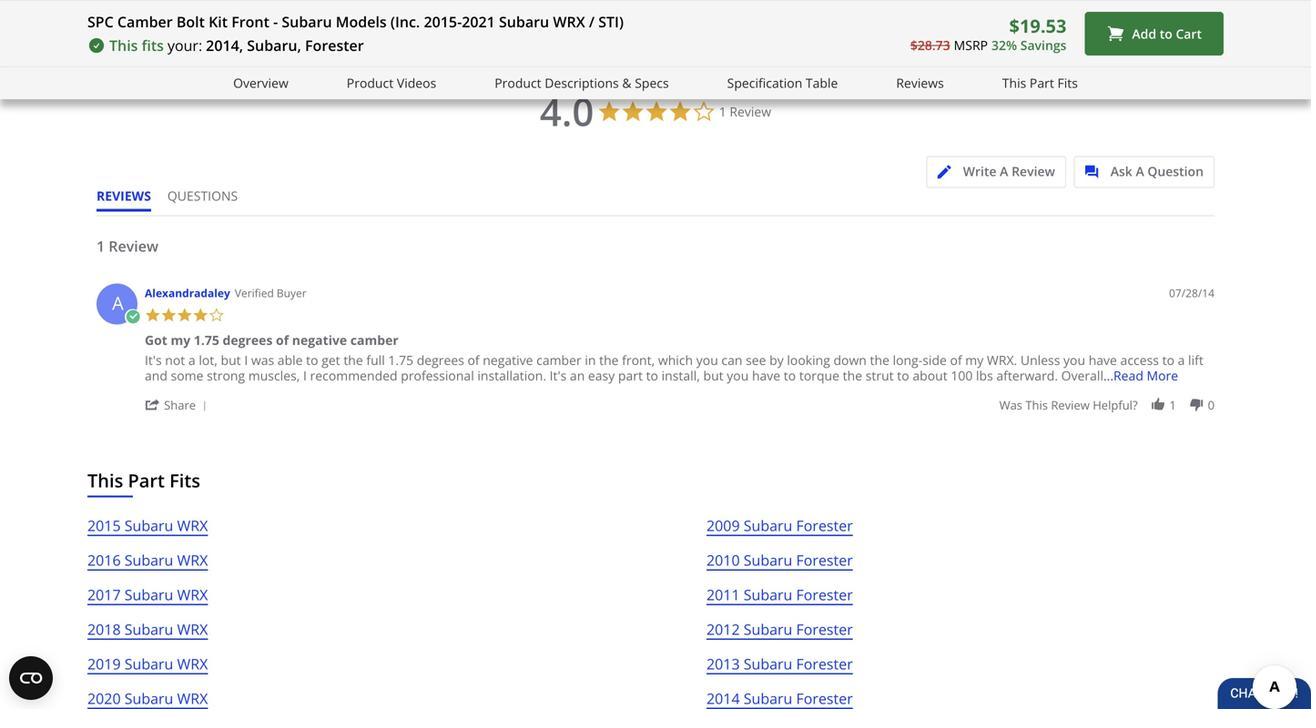 Task type: locate. For each thing, give the bounding box(es) containing it.
2015-
[[424, 12, 462, 31]]

2 horizontal spatial 1
[[1169, 397, 1176, 413]]

fits
[[1058, 74, 1078, 92], [169, 468, 200, 493]]

2 horizontal spatial a
[[1136, 162, 1144, 180]]

negative
[[292, 331, 347, 349], [483, 351, 533, 369]]

see
[[746, 351, 766, 369]]

this down 32%
[[1002, 74, 1026, 92]]

subaru inside 2020 subaru wrx link
[[125, 689, 173, 708]]

1 a from the left
[[188, 351, 195, 369]]

subaru inside 2015 subaru wrx link
[[125, 516, 173, 535]]

helpful?
[[1093, 397, 1138, 413]]

in
[[585, 351, 596, 369]]

2 product from the left
[[495, 74, 541, 92]]

looking
[[787, 351, 830, 369]]

front
[[231, 12, 269, 31]]

negative inside heading
[[292, 331, 347, 349]]

forester down 2011 subaru forester 'link' at the right bottom
[[796, 620, 853, 639]]

0 vertical spatial part
[[1030, 74, 1054, 92]]

0 horizontal spatial you
[[696, 351, 718, 369]]

2012 subaru forester
[[707, 620, 853, 639]]

subaru
[[282, 12, 332, 31], [499, 12, 549, 31], [125, 516, 173, 535], [744, 516, 793, 535], [125, 550, 173, 570], [744, 550, 793, 570], [125, 585, 173, 604], [744, 585, 793, 604], [125, 620, 173, 639], [744, 620, 793, 639], [125, 654, 173, 674], [744, 654, 793, 674], [125, 689, 173, 708], [744, 689, 793, 708]]

question
[[1148, 162, 1204, 180]]

1 product from the left
[[347, 74, 394, 92]]

1 horizontal spatial negative
[[483, 351, 533, 369]]

1 horizontal spatial 1.75
[[388, 351, 413, 369]]

2017 subaru wrx
[[87, 585, 208, 604]]

degrees right full
[[417, 351, 464, 369]]

this left "fits"
[[109, 36, 138, 55]]

specification table link
[[727, 73, 838, 94]]

subaru right -
[[282, 12, 332, 31]]

by right see
[[770, 351, 784, 369]]

you left can
[[696, 351, 718, 369]]

a left lift
[[1178, 351, 1185, 369]]

forester inside 'link'
[[796, 585, 853, 604]]

1.75 inside heading
[[194, 331, 219, 349]]

but right install, on the right
[[703, 367, 724, 384]]

0 horizontal spatial review
[[109, 236, 158, 256]]

star image
[[145, 307, 161, 323], [161, 307, 177, 323], [193, 307, 209, 323]]

subaru inside 2011 subaru forester 'link'
[[744, 585, 793, 604]]

1 horizontal spatial by
[[1174, 50, 1189, 68]]

07/28/14
[[1169, 285, 1215, 300]]

0 vertical spatial review
[[730, 103, 771, 120]]

forester down the 2009 subaru forester link
[[796, 550, 853, 570]]

subaru for 2015
[[125, 516, 173, 535]]

can
[[722, 351, 743, 369]]

a for write
[[1000, 162, 1008, 180]]

subaru down 2012 subaru forester link
[[744, 654, 793, 674]]

forester down "2013 subaru forester" link
[[796, 689, 853, 708]]

0 horizontal spatial negative
[[292, 331, 347, 349]]

strong
[[207, 367, 245, 384]]

installation.
[[477, 367, 546, 384]]

product left videos
[[347, 74, 394, 92]]

camber up full
[[350, 331, 399, 349]]

part down "savings"
[[1030, 74, 1054, 92]]

1
[[719, 103, 726, 120], [97, 236, 105, 256], [1169, 397, 1176, 413]]

1 vertical spatial my
[[965, 351, 984, 369]]

subaru down the 2017 subaru wrx link at left bottom
[[125, 620, 173, 639]]

1 horizontal spatial camber
[[536, 351, 582, 369]]

forester for 2010 subaru forester
[[796, 550, 853, 570]]

circle checkmark image
[[125, 309, 141, 325]]

1 vertical spatial negative
[[483, 351, 533, 369]]

your:
[[168, 36, 202, 55]]

2 vertical spatial review
[[109, 236, 158, 256]]

1 vertical spatial fits
[[169, 468, 200, 493]]

2012 subaru forester link
[[707, 618, 853, 652]]

0 horizontal spatial a
[[112, 290, 124, 315]]

table
[[806, 74, 838, 92]]

0 horizontal spatial of
[[276, 331, 289, 349]]

wrx down 2015 subaru wrx link
[[177, 550, 208, 570]]

1 horizontal spatial 1
[[719, 103, 726, 120]]

this up 2015
[[87, 468, 123, 493]]

degrees up was
[[223, 331, 273, 349]]

0 vertical spatial my
[[171, 331, 191, 349]]

0 horizontal spatial product
[[347, 74, 394, 92]]

subaru down 2018 subaru wrx link
[[125, 654, 173, 674]]

0 vertical spatial 1.75
[[194, 331, 219, 349]]

by down cart
[[1174, 50, 1189, 68]]

wrx down 2019 subaru wrx link
[[177, 689, 208, 708]]

not
[[165, 351, 185, 369]]

got
[[145, 331, 167, 349]]

a inside the "write a review" dropdown button
[[1000, 162, 1008, 180]]

star image down alexandradaley
[[193, 307, 209, 323]]

write a review
[[963, 162, 1055, 180]]

unless
[[1021, 351, 1060, 369]]

cart
[[1176, 25, 1202, 42]]

review inside dropdown button
[[1012, 162, 1055, 180]]

camber left in
[[536, 351, 582, 369]]

$19.53
[[1009, 13, 1067, 38]]

an
[[570, 367, 585, 384]]

wrx for 2019 subaru wrx
[[177, 654, 208, 674]]

0 horizontal spatial 1 review
[[97, 236, 158, 256]]

1 vertical spatial part
[[128, 468, 165, 493]]

2017 subaru wrx link
[[87, 583, 208, 618]]

review down specification
[[730, 103, 771, 120]]

1 horizontal spatial my
[[965, 351, 984, 369]]

1 vertical spatial this part fits
[[87, 468, 200, 493]]

subaru inside 2014 subaru forester link
[[744, 689, 793, 708]]

2013 subaru forester
[[707, 654, 853, 674]]

subaru inside 2019 subaru wrx link
[[125, 654, 173, 674]]

my up not
[[171, 331, 191, 349]]

questions
[[167, 187, 238, 204]]

tab list containing reviews
[[97, 187, 254, 215]]

bolt
[[176, 12, 205, 31]]

1 vertical spatial review
[[1012, 162, 1055, 180]]

1 horizontal spatial fits
[[1058, 74, 1078, 92]]

it's left an
[[550, 367, 567, 384]]

have
[[1089, 351, 1117, 369], [752, 367, 780, 384]]

subaru inside the 2009 subaru forester link
[[744, 516, 793, 535]]

forester up 2010 subaru forester
[[796, 516, 853, 535]]

my inside the it's not a lot, but i was able to get the full 1.75 degrees of negative camber in the front, which you can see by looking down the long-side of my wrx. unless you have access to a lift and some strong muscles, i recommended professional installation. it's an easy part to install, but you have to torque the strut to about 100 lbs afterward. overall
[[965, 351, 984, 369]]

wrx up 2016 subaru wrx
[[177, 516, 208, 535]]

i left was
[[244, 351, 248, 369]]

of
[[276, 331, 289, 349], [468, 351, 480, 369], [950, 351, 962, 369]]

alexandradaley
[[145, 285, 230, 300]]

1.75
[[194, 331, 219, 349], [388, 351, 413, 369]]

my
[[171, 331, 191, 349], [965, 351, 984, 369]]

a left lot,
[[188, 351, 195, 369]]

0 vertical spatial camber
[[350, 331, 399, 349]]

a inside ask a question dropdown button
[[1136, 162, 1144, 180]]

have right can
[[752, 367, 780, 384]]

2014
[[707, 689, 740, 708]]

wrx for 2018 subaru wrx
[[177, 620, 208, 639]]

2009
[[707, 516, 740, 535]]

subaru up 2010 subaru forester
[[744, 516, 793, 535]]

0 horizontal spatial degrees
[[223, 331, 273, 349]]

(inc.
[[391, 12, 420, 31]]

0 horizontal spatial my
[[171, 331, 191, 349]]

a left circle checkmark icon
[[112, 290, 124, 315]]

0 vertical spatial 1
[[719, 103, 726, 120]]

product left descriptions
[[495, 74, 541, 92]]

2018 subaru wrx link
[[87, 618, 208, 652]]

subaru inside "2013 subaru forester" link
[[744, 654, 793, 674]]

forester down 2012 subaru forester link
[[796, 654, 853, 674]]

0 vertical spatial by
[[1174, 50, 1189, 68]]

star image right circle checkmark icon
[[145, 307, 161, 323]]

my left wrx.
[[965, 351, 984, 369]]

you right unless
[[1064, 351, 1085, 369]]

1 review down reviews
[[97, 236, 158, 256]]

subaru inside the 2017 subaru wrx link
[[125, 585, 173, 604]]

down
[[834, 351, 867, 369]]

0
[[1208, 397, 1215, 413]]

it's down got
[[145, 351, 162, 369]]

wrx inside "link"
[[177, 550, 208, 570]]

dialog image
[[1085, 165, 1108, 179]]

group
[[999, 397, 1215, 413]]

subaru down 2016 subaru wrx "link"
[[125, 585, 173, 604]]

product videos link
[[347, 73, 436, 94]]

3 star image from the left
[[193, 307, 209, 323]]

0 vertical spatial negative
[[292, 331, 347, 349]]

0 vertical spatial this
[[109, 36, 138, 55]]

to right the part
[[646, 367, 658, 384]]

1.75 right full
[[388, 351, 413, 369]]

2018 subaru wrx
[[87, 620, 208, 639]]

2012
[[707, 620, 740, 639]]

wrx for 2016 subaru wrx
[[177, 550, 208, 570]]

2011
[[707, 585, 740, 604]]

1 horizontal spatial degrees
[[417, 351, 464, 369]]

0 horizontal spatial this part fits
[[87, 468, 200, 493]]

2 horizontal spatial of
[[950, 351, 962, 369]]

1 review down specification
[[719, 103, 771, 120]]

reviews
[[97, 187, 151, 204]]

share image
[[145, 397, 161, 413]]

wrx left /
[[553, 12, 585, 31]]

1 vertical spatial degrees
[[417, 351, 464, 369]]

0 horizontal spatial it's
[[145, 351, 162, 369]]

subaru down 2019 subaru wrx link
[[125, 689, 173, 708]]

but right lot,
[[221, 351, 241, 369]]

1 horizontal spatial a
[[1178, 351, 1185, 369]]

negative left an
[[483, 351, 533, 369]]

add to cart button
[[1085, 12, 1224, 56]]

ask a question
[[1111, 162, 1204, 180]]

verified buyer heading
[[235, 285, 307, 301]]

camber inside the it's not a lot, but i was able to get the full 1.75 degrees of negative camber in the front, which you can see by looking down the long-side of my wrx. unless you have access to a lift and some strong muscles, i recommended professional installation. it's an easy part to install, but you have to torque the strut to about 100 lbs afterward. overall
[[536, 351, 582, 369]]

forester
[[305, 36, 364, 55], [796, 516, 853, 535], [796, 550, 853, 570], [796, 585, 853, 604], [796, 620, 853, 639], [796, 654, 853, 674], [796, 689, 853, 708]]

subaru inside 2010 subaru forester link
[[744, 550, 793, 570]]

1 horizontal spatial review
[[730, 103, 771, 120]]

this
[[109, 36, 138, 55], [1002, 74, 1026, 92], [87, 468, 123, 493]]

negative up get
[[292, 331, 347, 349]]

1 horizontal spatial this part fits
[[1002, 74, 1078, 92]]

negative inside the it's not a lot, but i was able to get the full 1.75 degrees of negative camber in the front, which you can see by looking down the long-side of my wrx. unless you have access to a lift and some strong muscles, i recommended professional installation. it's an easy part to install, but you have to torque the strut to about 100 lbs afterward. overall
[[483, 351, 533, 369]]

4.0 star rating element
[[540, 85, 594, 137]]

1 vertical spatial by
[[770, 351, 784, 369]]

wrx.
[[987, 351, 1017, 369]]

1 horizontal spatial product
[[495, 74, 541, 92]]

videos
[[397, 74, 436, 92]]

1 vertical spatial camber
[[536, 351, 582, 369]]

product inside 'link'
[[347, 74, 394, 92]]

lot,
[[199, 351, 218, 369]]

to inside button
[[1160, 25, 1173, 42]]

specs
[[635, 74, 669, 92]]

vote down review by alexandradaley on 28 jul 2014 image
[[1189, 397, 1205, 413]]

wrx down the 2017 subaru wrx link at left bottom
[[177, 620, 208, 639]]

2016
[[87, 550, 121, 570]]

add to cart
[[1132, 25, 1202, 42]]

have left access
[[1089, 351, 1117, 369]]

2 vertical spatial 1
[[1169, 397, 1176, 413]]

review down reviews
[[109, 236, 158, 256]]

product for product descriptions & specs
[[495, 74, 541, 92]]

by inside powered by link
[[1174, 50, 1189, 68]]

forester down 2010 subaru forester link
[[796, 585, 853, 604]]

0 vertical spatial degrees
[[223, 331, 273, 349]]

subaru down the 2009 subaru forester link
[[744, 550, 793, 570]]

wrx down 2016 subaru wrx "link"
[[177, 585, 208, 604]]

0 vertical spatial 1 review
[[719, 103, 771, 120]]

2 horizontal spatial review
[[1012, 162, 1055, 180]]

0 horizontal spatial 1.75
[[194, 331, 219, 349]]

1 horizontal spatial a
[[1000, 162, 1008, 180]]

2016 subaru wrx link
[[87, 548, 208, 583]]

savings
[[1021, 36, 1067, 53]]

this part fits link
[[1002, 73, 1078, 94]]

i right 'able' in the left of the page
[[303, 367, 307, 384]]

subaru for 2017
[[125, 585, 173, 604]]

subaru down 2010 subaru forester link
[[744, 585, 793, 604]]

subaru for 2009
[[744, 516, 793, 535]]

2011 subaru forester
[[707, 585, 853, 604]]

wrx down 2018 subaru wrx link
[[177, 654, 208, 674]]

review right write
[[1012, 162, 1055, 180]]

to
[[1160, 25, 1173, 42], [306, 351, 318, 369], [1162, 351, 1175, 369], [646, 367, 658, 384], [784, 367, 796, 384], [897, 367, 909, 384]]

subaru up 2016 subaru wrx
[[125, 516, 173, 535]]

0 vertical spatial fits
[[1058, 74, 1078, 92]]

front,
[[622, 351, 655, 369]]

fits down "savings"
[[1058, 74, 1078, 92]]

2018
[[87, 620, 121, 639]]

1 vertical spatial 1
[[97, 236, 105, 256]]

a right ask
[[1136, 162, 1144, 180]]

star image
[[177, 307, 193, 323]]

msrp
[[954, 36, 988, 53]]

1 vertical spatial 1.75
[[388, 351, 413, 369]]

this part fits down "savings"
[[1002, 74, 1078, 92]]

overall
[[1061, 367, 1104, 384]]

0 horizontal spatial fits
[[169, 468, 200, 493]]

0 horizontal spatial a
[[188, 351, 195, 369]]

to right the add
[[1160, 25, 1173, 42]]

subaru down "2013 subaru forester" link
[[744, 689, 793, 708]]

to left get
[[306, 351, 318, 369]]

subaru for 2019
[[125, 654, 173, 674]]

subaru inside 2016 subaru wrx "link"
[[125, 550, 173, 570]]

part up 2015 subaru wrx
[[128, 468, 165, 493]]

1 vertical spatial 1 review
[[97, 236, 158, 256]]

subaru down 2011 subaru forester 'link' at the right bottom
[[744, 620, 793, 639]]

the
[[344, 351, 363, 369], [599, 351, 619, 369], [870, 351, 890, 369], [843, 367, 862, 384]]

subaru right 2021
[[499, 12, 549, 31]]

0 horizontal spatial camber
[[350, 331, 399, 349]]

this part fits up 2015 subaru wrx
[[87, 468, 200, 493]]

powered
[[1119, 50, 1171, 68]]

verified
[[235, 285, 274, 300]]

a right write
[[1000, 162, 1008, 180]]

1.75 up lot,
[[194, 331, 219, 349]]

forester for 2011 subaru forester
[[796, 585, 853, 604]]

1 horizontal spatial part
[[1030, 74, 1054, 92]]

star image up got
[[161, 307, 177, 323]]

this part fits
[[1002, 74, 1078, 92], [87, 468, 200, 493]]

subaru inside 2018 subaru wrx link
[[125, 620, 173, 639]]

fits up 2015 subaru wrx
[[169, 468, 200, 493]]

0 horizontal spatial by
[[770, 351, 784, 369]]

1.75 inside the it's not a lot, but i was able to get the full 1.75 degrees of negative camber in the front, which you can see by looking down the long-side of my wrx. unless you have access to a lift and some strong muscles, i recommended professional installation. it's an easy part to install, but you have to torque the strut to about 100 lbs afterward. overall
[[388, 351, 413, 369]]

you right install, on the right
[[727, 367, 749, 384]]

subaru down 2015 subaru wrx link
[[125, 550, 173, 570]]

tab list
[[97, 187, 254, 215]]

subaru inside 2012 subaru forester link
[[744, 620, 793, 639]]



Task type: vqa. For each thing, say whether or not it's contained in the screenshot.
a subaru STI Thumbnail Image
no



Task type: describe. For each thing, give the bounding box(es) containing it.
a for ask
[[1136, 162, 1144, 180]]

product for product videos
[[347, 74, 394, 92]]

0 vertical spatial this part fits
[[1002, 74, 1078, 92]]

afterward.
[[997, 367, 1058, 384]]

seperator image
[[199, 401, 210, 412]]

torque
[[799, 367, 840, 384]]

2019
[[87, 654, 121, 674]]

1 star image from the left
[[145, 307, 161, 323]]

got my 1.75 degrees of negative camber
[[145, 331, 399, 349]]

get
[[322, 351, 340, 369]]

easy
[[588, 367, 615, 384]]

share button
[[145, 396, 213, 413]]

the right in
[[599, 351, 619, 369]]

powered by
[[1119, 50, 1192, 68]]

the left full
[[344, 351, 363, 369]]

subaru for 2014
[[744, 689, 793, 708]]

was
[[999, 397, 1023, 413]]

1 horizontal spatial have
[[1089, 351, 1117, 369]]

long-
[[893, 351, 923, 369]]

spc camber bolt kit front - subaru models (inc. 2015-2021 subaru wrx / sti)
[[87, 12, 624, 31]]

2011 subaru forester link
[[707, 583, 853, 618]]

&
[[622, 74, 632, 92]]

subaru for 2011
[[744, 585, 793, 604]]

forester for 2012 subaru forester
[[796, 620, 853, 639]]

1 horizontal spatial of
[[468, 351, 480, 369]]

reviews
[[896, 74, 944, 92]]

1 horizontal spatial i
[[303, 367, 307, 384]]

ask
[[1111, 162, 1133, 180]]

subaru for 2010
[[744, 550, 793, 570]]

1 vertical spatial this
[[1002, 74, 1026, 92]]

was
[[251, 351, 274, 369]]

group containing was this review helpful?
[[999, 397, 1215, 413]]

got my 1.75 degrees of negative camber heading
[[145, 331, 399, 352]]

ask a question button
[[1074, 156, 1215, 188]]

2 horizontal spatial you
[[1064, 351, 1085, 369]]

strut
[[866, 367, 894, 384]]

the left strut
[[843, 367, 862, 384]]

0 horizontal spatial have
[[752, 367, 780, 384]]

2 vertical spatial this
[[87, 468, 123, 493]]

...read more
[[1104, 367, 1178, 384]]

2015 subaru wrx link
[[87, 514, 208, 548]]

1 horizontal spatial you
[[727, 367, 749, 384]]

fits
[[142, 36, 164, 55]]

0 horizontal spatial i
[[244, 351, 248, 369]]

forester for 2014 subaru forester
[[796, 689, 853, 708]]

to left lift
[[1162, 351, 1175, 369]]

product descriptions & specs link
[[495, 73, 669, 94]]

forester down spc camber bolt kit front - subaru models (inc. 2015-2021 subaru wrx / sti) at the top of page
[[305, 36, 364, 55]]

2021
[[462, 12, 495, 31]]

0 horizontal spatial part
[[128, 468, 165, 493]]

vote up review by alexandradaley on 28 jul 2014 image
[[1150, 397, 1166, 413]]

$19.53 $28.73 msrp 32% savings
[[910, 13, 1067, 53]]

...read more button
[[1104, 367, 1178, 384]]

product videos
[[347, 74, 436, 92]]

models
[[336, 12, 387, 31]]

review date 07/28/14 element
[[1169, 285, 1215, 301]]

the left long-
[[870, 351, 890, 369]]

sti)
[[598, 12, 624, 31]]

...read
[[1104, 367, 1144, 384]]

2010 subaru forester link
[[707, 548, 853, 583]]

1 horizontal spatial but
[[703, 367, 724, 384]]

to left torque
[[784, 367, 796, 384]]

and
[[145, 367, 167, 384]]

review
[[1051, 397, 1090, 413]]

wrx for 2015 subaru wrx
[[177, 516, 208, 535]]

subaru for 2020
[[125, 689, 173, 708]]

0 horizontal spatial but
[[221, 351, 241, 369]]

2015 subaru wrx
[[87, 516, 208, 535]]

of inside heading
[[276, 331, 289, 349]]

2015
[[87, 516, 121, 535]]

/
[[589, 12, 595, 31]]

32%
[[992, 36, 1017, 53]]

2020 subaru wrx
[[87, 689, 208, 708]]

2017
[[87, 585, 121, 604]]

full
[[366, 351, 385, 369]]

0 horizontal spatial 1
[[97, 236, 105, 256]]

$28.73
[[910, 36, 950, 53]]

2019 subaru wrx
[[87, 654, 208, 674]]

specification
[[727, 74, 802, 92]]

part
[[618, 367, 643, 384]]

side
[[923, 351, 947, 369]]

degrees inside heading
[[223, 331, 273, 349]]

descriptions
[[545, 74, 619, 92]]

write a review button
[[927, 156, 1066, 188]]

camber inside heading
[[350, 331, 399, 349]]

1 horizontal spatial it's
[[550, 367, 567, 384]]

some
[[171, 367, 203, 384]]

2014 subaru forester
[[707, 689, 853, 708]]

subaru for 2012
[[744, 620, 793, 639]]

2009 subaru forester link
[[707, 514, 853, 548]]

write
[[963, 162, 997, 180]]

2010
[[707, 550, 740, 570]]

subaru for 2018
[[125, 620, 173, 639]]

add
[[1132, 25, 1156, 42]]

2016 subaru wrx
[[87, 550, 208, 570]]

share
[[164, 397, 196, 413]]

2014,
[[206, 36, 243, 55]]

empty star image
[[209, 307, 224, 323]]

2014 subaru forester link
[[707, 687, 853, 709]]

degrees inside the it's not a lot, but i was able to get the full 1.75 degrees of negative camber in the front, which you can see by looking down the long-side of my wrx. unless you have access to a lift and some strong muscles, i recommended professional installation. it's an easy part to install, but you have to torque the strut to about 100 lbs afterward. overall
[[417, 351, 464, 369]]

this
[[1026, 397, 1048, 413]]

access
[[1120, 351, 1159, 369]]

by inside the it's not a lot, but i was able to get the full 1.75 degrees of negative camber in the front, which you can see by looking down the long-side of my wrx. unless you have access to a lift and some strong muscles, i recommended professional installation. it's an easy part to install, but you have to torque the strut to about 100 lbs afterward. overall
[[770, 351, 784, 369]]

subaru for 2016
[[125, 550, 173, 570]]

able
[[278, 351, 303, 369]]

this fits your: 2014, subaru, forester
[[109, 36, 364, 55]]

open widget image
[[9, 657, 53, 700]]

spc
[[87, 12, 114, 31]]

forester for 2013 subaru forester
[[796, 654, 853, 674]]

lbs
[[976, 367, 993, 384]]

2013
[[707, 654, 740, 674]]

wrx for 2020 subaru wrx
[[177, 689, 208, 708]]

-
[[273, 12, 278, 31]]

kit
[[209, 12, 228, 31]]

which
[[658, 351, 693, 369]]

100
[[951, 367, 973, 384]]

to right strut
[[897, 367, 909, 384]]

subaru for 2013
[[744, 654, 793, 674]]

2 star image from the left
[[161, 307, 177, 323]]

forester for 2009 subaru forester
[[796, 516, 853, 535]]

specification table
[[727, 74, 838, 92]]

about
[[913, 367, 948, 384]]

my inside heading
[[171, 331, 191, 349]]

camber
[[117, 12, 173, 31]]

professional
[[401, 367, 474, 384]]

1 horizontal spatial 1 review
[[719, 103, 771, 120]]

wrx for 2017 subaru wrx
[[177, 585, 208, 604]]

install,
[[662, 367, 700, 384]]

4.0
[[540, 85, 594, 137]]

2 a from the left
[[1178, 351, 1185, 369]]

muscles,
[[248, 367, 300, 384]]

write no frame image
[[938, 165, 960, 179]]



